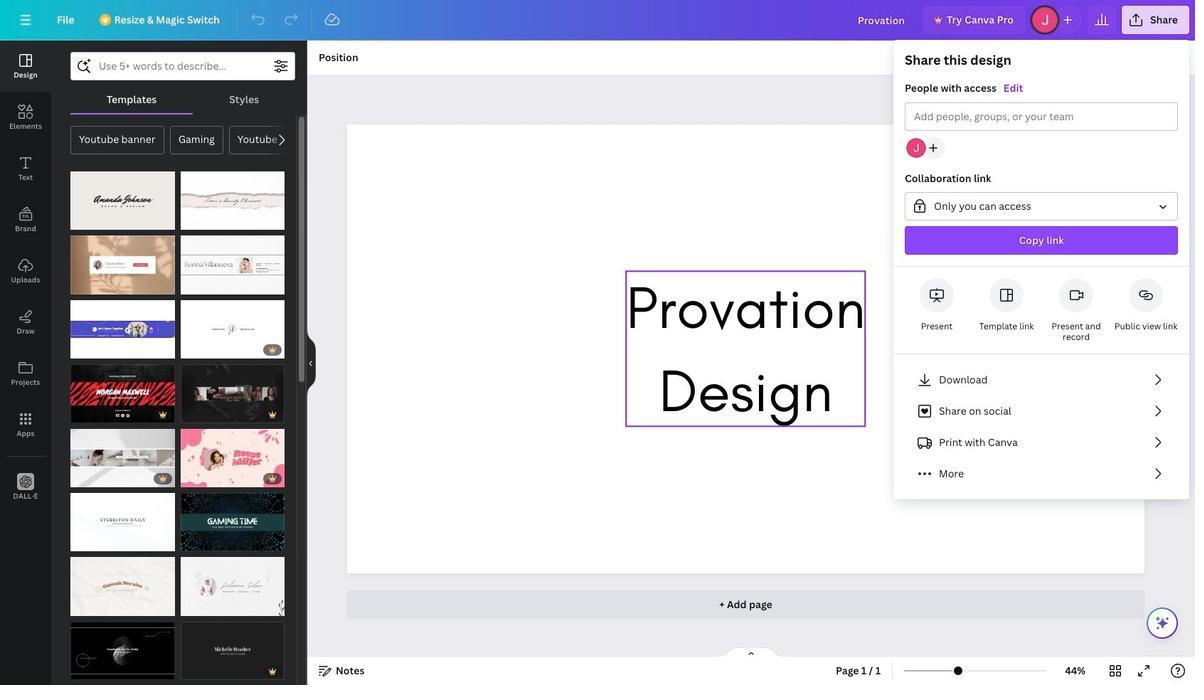 Task type: vqa. For each thing, say whether or not it's contained in the screenshot.
Black Minimalist Photo Collage Makeup Blog YouTube Banner
yes



Task type: describe. For each thing, give the bounding box(es) containing it.
modern gaming cover youtube channel art image
[[180, 493, 285, 552]]

black and white simple minimalist futuristic gaming youtube banner image
[[70, 622, 175, 680]]

show pages image
[[717, 647, 786, 658]]

white grey dark blue light professional general news youtube banner group
[[70, 493, 175, 552]]

white name youtube channel art group
[[180, 300, 285, 359]]

beige gray clean aesthetic photo collage youtube banner group
[[70, 429, 175, 487]]

hide image
[[307, 329, 316, 397]]

blue modern dance channel youtube banner image
[[70, 300, 175, 359]]

white minimalist skincare review vlogger youtube banner image
[[180, 236, 285, 294]]

pink fun background youtube banner image
[[180, 429, 285, 487]]

side panel tab list
[[0, 41, 51, 513]]

Design title text field
[[847, 6, 918, 34]]

black and red frame morgan maxwell upload everyday youtube channel art image
[[70, 365, 175, 423]]

black minimalist photo collage makeup blog youtube banner image
[[180, 365, 285, 423]]

black and white elegant youtube channel art group
[[180, 613, 285, 680]]

brown and cream aesthetic paper beauty youtube channel art group
[[70, 558, 175, 616]]



Task type: locate. For each thing, give the bounding box(es) containing it.
white beige minimalist fashion youtube channel art group
[[180, 558, 285, 616]]

main menu bar
[[0, 0, 1196, 41]]

beige gray clean aesthetic photo collage youtube banner image
[[70, 429, 175, 487]]

white name youtube channel art image
[[180, 300, 285, 359]]

black and ivory modern name youtube channel art group
[[70, 171, 175, 230]]

white beige minimalist fashion youtube channel art image
[[180, 558, 285, 616]]

black and ivory modern name youtube channel art image
[[70, 171, 175, 230]]

pink fun background youtube banner group
[[180, 429, 285, 487]]

canva assistant image
[[1154, 615, 1171, 632]]

blue modern dance channel youtube banner group
[[70, 300, 175, 359]]

None button
[[905, 192, 1178, 221]]

list
[[905, 366, 1178, 488]]

black and red frame morgan maxwell upload everyday youtube channel art group
[[70, 365, 175, 423]]

white grey dark blue light professional general news youtube banner image
[[70, 493, 175, 552]]

Zoom button
[[1053, 660, 1099, 682]]

neutral simple minimalist lifestyle blogger youtube channel art group
[[70, 236, 175, 294]]

neutral simple minimalist lifestyle blogger youtube channel art image
[[70, 236, 175, 294]]

black minimalist photo collage makeup blog youtube banner group
[[180, 365, 285, 423]]

black and white elegant youtube channel art image
[[180, 622, 285, 680]]

Use 5+ words to describe... search field
[[99, 53, 267, 80]]

group
[[894, 51, 1190, 267]]

feminine torn paper name youtube channel art image
[[180, 171, 285, 230]]

Add people, groups, or your team text field
[[914, 103, 1169, 130]]

black and white simple minimalist futuristic gaming youtube banner group
[[70, 613, 175, 680]]



